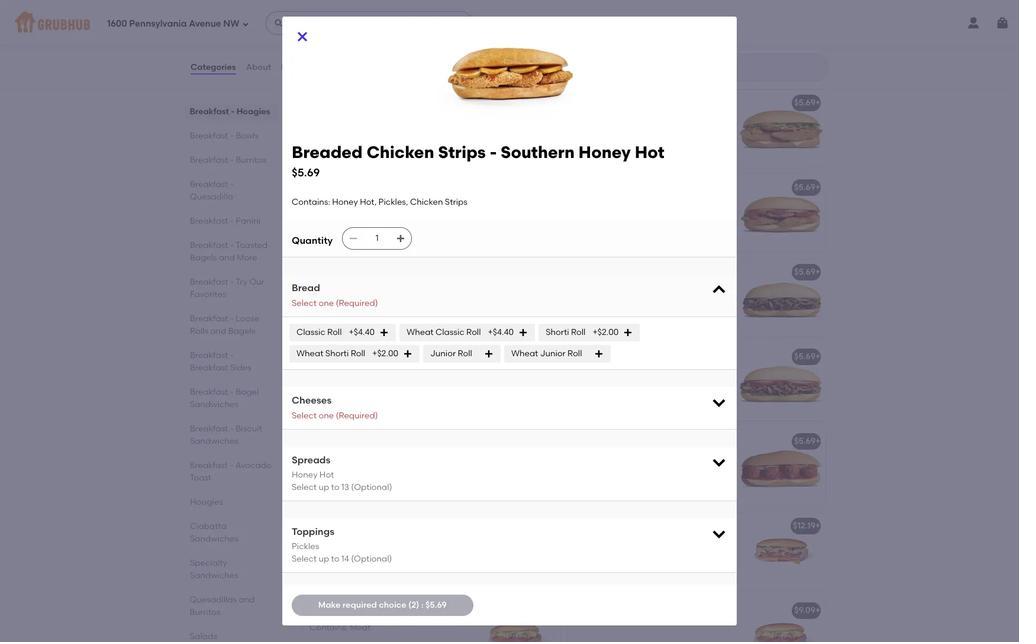 Task type: describe. For each thing, give the bounding box(es) containing it.
:
[[421, 600, 424, 610]]

breakfast - panini tab
[[190, 215, 273, 227]]

strips inside contains: cheddar, bbq sauce, chicken strips
[[345, 211, 367, 221]]

breakfast - bagel sandwiches
[[190, 387, 259, 410]]

+ for breaded chicken strips - southern honey hot image
[[551, 267, 556, 277]]

pepper
[[350, 30, 379, 40]]

2 horizontal spatial pork
[[756, 437, 774, 447]]

sauce, inside contains: provolone, chicken strips, tomato sauce, grated parmesan
[[608, 211, 635, 221]]

junior roll
[[431, 349, 472, 359]]

hot inside spreads honey hot select up to 13 (optional)
[[320, 470, 334, 480]]

breakfast for breakfast - burritos
[[190, 155, 228, 165]]

meatball - custom *contains pork & beef* image
[[472, 429, 561, 506]]

breaded chicken strips - southern honey hot $5.69
[[292, 142, 665, 179]]

sauce
[[310, 42, 335, 52]]

pennsylvania
[[129, 18, 187, 29]]

quesadillas and burritos tab
[[190, 594, 273, 619]]

breakfast - avocado toast
[[190, 461, 272, 483]]

$12.19
[[793, 521, 816, 531]]

1 junior from the left
[[431, 349, 456, 359]]

to inside spreads honey hot select up to 13 (optional)
[[331, 482, 340, 492]]

and for double meat cold hoagies and sandwiches - custom italian
[[421, 606, 437, 616]]

double up contains: meat
[[310, 606, 339, 616]]

breaded chicken strips - southern honey hot image
[[472, 260, 561, 337]]

sandwiches inside breakfast - bagel sandwiches
[[190, 400, 239, 410]]

provolone, for parmesan,
[[615, 369, 657, 379]]

breakfast - breakfast sides tab
[[190, 349, 273, 374]]

breakfast - toasted bagels and more
[[190, 240, 268, 263]]

wheat junior roll
[[512, 349, 582, 359]]

meatball - custom *contains pork & beef*
[[310, 437, 480, 447]]

$5.69 for breaded chicken strips - buffalo image
[[795, 98, 816, 108]]

+ for meatball - custom *contains pork & beef* image
[[551, 437, 556, 447]]

1 meatball from the left
[[310, 437, 346, 447]]

cold for hot hoagies - pepperoni marinara *sauce contains pork & beef*
[[629, 521, 649, 531]]

salads
[[190, 632, 217, 642]]

burritos for quesadillas and burritos
[[190, 608, 221, 618]]

pepperoni,
[[412, 538, 456, 548]]

breakfast - try our favorites
[[190, 277, 265, 300]]

shorti roll
[[546, 327, 586, 337]]

cheesesteak for cheesesteak - custom
[[575, 267, 628, 277]]

roll up wheat shorti roll
[[328, 327, 342, 337]]

cheesesteak - bbq image
[[472, 344, 561, 421]]

1 vertical spatial contains: honey hot, pickles, chicken strips
[[310, 284, 426, 306]]

double meat cold hoagies and sandwiches - custom italian
[[310, 606, 556, 616]]

breakfast for breakfast - panini
[[190, 216, 228, 226]]

breakfast - bowls
[[190, 131, 259, 141]]

italian
[[529, 606, 556, 616]]

- inside "breaded chicken strips - southern honey hot $5.69"
[[490, 142, 497, 162]]

hot hoagies - pepperoni marinara *sauce contains pork & beef*
[[310, 521, 570, 531]]

breakfast for breakfast - loose rolls and bagels
[[190, 314, 228, 324]]

rolls
[[190, 326, 208, 336]]

breakfast - quesadilla tab
[[190, 178, 273, 203]]

spicy
[[641, 562, 663, 572]]

$5.69 + for chicken cheesesteak - buffalo
[[529, 13, 556, 23]]

select inside spreads honey hot select up to 13 (optional)
[[292, 482, 317, 492]]

sandwiches inside breakfast - biscuit sandwiches
[[190, 436, 239, 446]]

ciabatta sandwiches
[[190, 522, 239, 544]]

steak inside contains: cheddar, bbq sauce, beef steak
[[310, 381, 333, 391]]

steak inside contains: provolone, tomato sauce, grated parmesan, beef steak
[[671, 381, 694, 391]]

chicken inside contains: honey hot, pickles, chicken strips
[[310, 296, 343, 306]]

honey inside contains: classic roll, cheddar, honey smoked turkey, lettuce, tomato, pickles, spicy mustard, ham
[[575, 550, 601, 560]]

one for cheeses
[[319, 411, 334, 421]]

breaded for breaded chicken strips - custom
[[310, 98, 345, 108]]

$5.69 + for breaded chicken strips - southern honey hot
[[529, 267, 556, 277]]

contains: for breaded chicken strips - bbq image
[[310, 199, 348, 209]]

try
[[236, 277, 248, 287]]

panini
[[236, 216, 261, 226]]

(required) for bread
[[336, 298, 378, 308]]

pickles
[[292, 542, 319, 552]]

ham inside contains: classic roll, cheddar, honey smoked turkey, lettuce, tomato, pickles, spicy mustard, ham
[[702, 562, 722, 572]]

turkey
[[761, 521, 787, 531]]

*contains for contains:
[[337, 42, 375, 52]]

2 meatball from the left
[[633, 437, 669, 447]]

$5.69 for cheesesteak - bbq image
[[529, 352, 551, 362]]

breakfast - avocado toast tab
[[190, 459, 273, 484]]

mustard,
[[665, 562, 700, 572]]

avenue
[[189, 18, 221, 29]]

classic for wheat classic roll
[[436, 327, 465, 337]]

sauce, for contains: cheddar, bbq sauce, chicken strips
[[409, 199, 437, 209]]

beef inside contains: provolone, tomato sauce, grated parmesan, beef steak
[[651, 381, 669, 391]]

chicken cheesesteak - chipotle
[[575, 13, 706, 23]]

lettuce,
[[667, 550, 700, 560]]

wheat for wheat shorti roll
[[297, 349, 324, 359]]

breakfast - breakfast sides
[[190, 351, 252, 373]]

$12.19 +
[[793, 521, 821, 531]]

and for breakfast - toasted bagels and more
[[219, 253, 235, 263]]

our
[[250, 277, 265, 287]]

ciabatta
[[190, 522, 227, 532]]

breakfast for breakfast - hoagies
[[190, 107, 229, 117]]

0 horizontal spatial shorti
[[326, 349, 349, 359]]

breakfast for breakfast - breakfast sides
[[190, 351, 228, 361]]

contains: pepper jack, buffalo sauce *contains egg*, chicken steak
[[310, 30, 458, 52]]

breaded for breaded chicken strips - southern honey hot $5.69
[[292, 142, 363, 162]]

- inside breakfast - bagel sandwiches
[[230, 387, 234, 397]]

chicken cheesesteak - chipotle image
[[737, 6, 826, 83]]

wheat for wheat junior roll
[[512, 349, 538, 359]]

+ for hot hoagies - meatball parmesan *contains pork & beef* "image"
[[816, 437, 821, 447]]

$5.69 + for cheesesteak - bbq
[[529, 352, 556, 362]]

strips inside contains: honey hot, pickles, chicken strips
[[345, 296, 367, 306]]

cheeses select one (required)
[[292, 395, 378, 421]]

grated for hot hoagies - pepperoni marinara *sauce contains pork & beef*
[[310, 550, 339, 560]]

cheesesteak inside chicken cheesesteak - chipotle button
[[610, 13, 663, 23]]

turkey,
[[637, 550, 665, 560]]

chicken cheesesteak - buffalo
[[310, 13, 435, 23]]

1600 pennsylvania avenue nw
[[107, 18, 240, 29]]

contains: classic roll, cheddar, honey smoked turkey, lettuce, tomato, pickles, spicy mustard, ham
[[575, 538, 722, 572]]

0 horizontal spatial classic
[[297, 327, 326, 337]]

$5.69 for meatball - custom *contains pork & beef* image
[[529, 437, 551, 447]]

categories
[[191, 62, 236, 72]]

breaded chicken strips - chicken parmesan *sauce contains pork & beef* image
[[737, 175, 826, 252]]

breakfast - loose rolls and bagels
[[190, 314, 260, 336]]

1 vertical spatial parmesan
[[671, 437, 713, 447]]

reviews button
[[281, 46, 315, 89]]

and for double meat cold hoagies and sandwiches - turkey & ham
[[686, 521, 702, 531]]

meat for double meat cold hoagies and sandwiches - custom italian
[[341, 606, 362, 616]]

spreads
[[292, 455, 331, 466]]

hot hoagies - pepperoni marinara *sauce contains pork & beef* image
[[472, 514, 561, 591]]

classic roll
[[297, 327, 342, 337]]

roll up "wheat junior roll"
[[571, 327, 586, 337]]

breaded for breaded chicken strips - southern honey hot
[[310, 267, 345, 277]]

*contains for hot
[[715, 437, 754, 447]]

bbq for strips
[[390, 199, 407, 209]]

quesadillas and burritos
[[190, 595, 255, 618]]

- inside the breakfast - loose rolls and bagels
[[230, 314, 234, 324]]

$5.69 + for hot hoagies - meatball parmesan *contains pork & beef*
[[795, 437, 821, 447]]

specialty sandwiches
[[190, 558, 239, 581]]

breakfast for breakfast - try our favorites
[[190, 277, 228, 287]]

buffalo for -
[[406, 13, 435, 23]]

up inside spreads honey hot select up to 13 (optional)
[[319, 482, 329, 492]]

required
[[343, 600, 377, 610]]

contains: meat
[[310, 623, 371, 633]]

(2)
[[409, 600, 419, 610]]

2 horizontal spatial beef*
[[784, 437, 807, 447]]

+ for breaded chicken strips - chicken parmesan *sauce contains pork & beef* image
[[816, 183, 821, 193]]

breaded chicken strips - custom image
[[472, 90, 561, 167]]

cheddar, for steak
[[350, 369, 388, 379]]

parmesan inside contains: tomato sauce, pepperoni, grated parmesan
[[341, 550, 382, 560]]

- inside breakfast - toasted bagels and more
[[230, 240, 234, 250]]

breakfast - try our favorites tab
[[190, 276, 273, 301]]

categories button
[[190, 46, 237, 89]]

meat for double meat cold hoagies and sandwiches - custom
[[606, 606, 627, 616]]

honey inside "breaded chicken strips - southern honey hot $5.69"
[[579, 142, 631, 162]]

bread select one (required)
[[292, 283, 378, 308]]

contains: cheddar, bbq sauce, chicken strips
[[310, 199, 437, 221]]

contains
[[481, 521, 516, 531]]

chipotle
[[671, 13, 706, 23]]

hot hoagies - meatball parmesan *contains pork & beef*
[[575, 437, 807, 447]]

bread
[[292, 283, 320, 294]]

burritos for breakfast - burritos
[[236, 155, 267, 165]]

14
[[342, 554, 349, 564]]

1 horizontal spatial beef*
[[547, 521, 570, 531]]

$5.69 + for breaded chicken strips - custom
[[529, 98, 556, 108]]

contains: for meatball - custom *contains pork & beef* image
[[310, 453, 348, 463]]

breakfast for breakfast - bagel sandwiches
[[190, 387, 228, 397]]

1 horizontal spatial *contains
[[387, 437, 426, 447]]

parmesan inside contains: provolone, chicken strips, tomato sauce, grated parmesan
[[668, 211, 709, 221]]

parmesan,
[[606, 381, 649, 391]]

contains: for 'double meat cold hoagies and sandwiches - custom italian' image on the bottom
[[310, 623, 348, 633]]

smoked
[[603, 550, 635, 560]]

- inside button
[[665, 13, 669, 23]]

$5.69 for cheesesteak - marinara image
[[795, 352, 816, 362]]

10 breakfast from the top
[[190, 363, 228, 373]]

breakfast - biscuit sandwiches tab
[[190, 423, 273, 448]]

chicken cheesesteak - buffalo image
[[472, 6, 561, 83]]

nw
[[223, 18, 240, 29]]

0 vertical spatial shorti
[[546, 327, 569, 337]]

contains: for breaded chicken strips - southern honey hot image
[[310, 284, 348, 294]]

pepperoni
[[368, 521, 409, 531]]

$9.09 +
[[795, 606, 821, 616]]

up inside toppings pickles select up to 14 (optional)
[[319, 554, 329, 564]]

hoagies down parmesan,
[[592, 437, 625, 447]]

salads tab
[[190, 631, 273, 642]]

hoagies inside tab
[[190, 497, 223, 507]]

(optional) inside toppings pickles select up to 14 (optional)
[[351, 554, 392, 564]]

hoagies inside 'tab'
[[237, 107, 271, 117]]

toppings pickles select up to 14 (optional)
[[292, 526, 392, 564]]

13
[[342, 482, 349, 492]]

roll down the wheat classic roll
[[458, 349, 472, 359]]

0 horizontal spatial beef*
[[457, 437, 480, 447]]

biscuit
[[236, 424, 262, 434]]

cheesesteak - bbq
[[310, 352, 388, 362]]

tomato inside contains: tomato sauce, pepperoni, grated parmesan
[[350, 538, 381, 548]]

1 horizontal spatial pork
[[518, 521, 537, 531]]

contains: for cheesesteak - bbq image
[[310, 369, 348, 379]]

double meat cold hoagies and sandwiches - turkey & ham
[[575, 521, 817, 531]]

breakfast - quesadilla
[[190, 179, 234, 202]]



Task type: locate. For each thing, give the bounding box(es) containing it.
contains: inside contains: honey hot, pickles, chicken strips
[[310, 284, 348, 294]]

3 select from the top
[[292, 482, 317, 492]]

classic up junior roll
[[436, 327, 465, 337]]

bagels inside the breakfast - loose rolls and bagels
[[228, 326, 255, 336]]

1 vertical spatial up
[[319, 554, 329, 564]]

custom
[[413, 98, 445, 108], [635, 267, 667, 277], [354, 437, 385, 447], [496, 606, 527, 616], [761, 606, 793, 616]]

pickles,
[[379, 197, 408, 207], [396, 284, 426, 294], [610, 562, 640, 572]]

5 breakfast from the top
[[190, 216, 228, 226]]

hoagies down spicy
[[650, 606, 684, 616]]

$5.69 + for cheesesteak - custom
[[795, 267, 821, 277]]

*contains
[[337, 42, 375, 52], [387, 437, 426, 447], [715, 437, 754, 447]]

1 vertical spatial breaded
[[292, 142, 363, 162]]

+ for 'double meat cold hoagies and sandwiches - custom' image
[[816, 606, 821, 616]]

up left "13"
[[319, 482, 329, 492]]

cheddar, for strips
[[350, 199, 388, 209]]

breakfast - burritos tab
[[190, 154, 273, 166]]

breakfast up favorites
[[190, 277, 228, 287]]

breakfast - biscuit sandwiches
[[190, 424, 262, 446]]

1 vertical spatial one
[[319, 411, 334, 421]]

select inside toppings pickles select up to 14 (optional)
[[292, 554, 317, 564]]

0 horizontal spatial steak
[[310, 381, 333, 391]]

contains: provolone, chicken strips, tomato sauce, grated parmesan
[[575, 199, 719, 221]]

0 horizontal spatial marinara
[[411, 521, 449, 531]]

1 horizontal spatial southern
[[501, 142, 575, 162]]

hoagies tab
[[190, 496, 273, 509]]

breakfast down "breakfast - breakfast sides"
[[190, 387, 228, 397]]

breakfast inside breakfast - biscuit sandwiches
[[190, 424, 228, 434]]

specialty sandwiches tab
[[190, 557, 273, 582]]

1 (optional) from the top
[[351, 482, 392, 492]]

sauce, inside contains: tomato sauce, pepperoni, grated parmesan
[[383, 538, 410, 548]]

bagels up favorites
[[190, 253, 217, 263]]

2 vertical spatial bbq
[[390, 369, 407, 379]]

(required) inside bread select one (required)
[[336, 298, 378, 308]]

buffalo up contains: pepper jack, buffalo sauce *contains egg*, chicken steak
[[406, 13, 435, 23]]

specialty
[[190, 558, 227, 568]]

1 vertical spatial shorti
[[326, 349, 349, 359]]

$9.09
[[795, 606, 816, 616]]

breaded chicken strips - bbq image
[[472, 175, 561, 252]]

burritos inside quesadillas and burritos
[[190, 608, 221, 618]]

- inside 'tab'
[[231, 107, 235, 117]]

2 horizontal spatial grated
[[637, 211, 666, 221]]

hot, inside contains: honey hot, pickles, chicken strips
[[378, 284, 395, 294]]

hot, down breaded chicken strips - southern honey hot
[[378, 284, 395, 294]]

breakfast up "rolls"
[[190, 314, 228, 324]]

meat for contains: meat
[[350, 623, 371, 633]]

meat down required
[[350, 623, 371, 633]]

4 select from the top
[[292, 554, 317, 564]]

1 vertical spatial marinara
[[411, 521, 449, 531]]

grated inside contains: provolone, chicken strips, tomato sauce, grated parmesan
[[637, 211, 666, 221]]

0 vertical spatial southern
[[501, 142, 575, 162]]

breakfast inside breakfast - bowls tab
[[190, 131, 228, 141]]

breakfast for breakfast - quesadilla
[[190, 179, 228, 189]]

+$2.00
[[593, 327, 619, 337], [373, 349, 399, 359]]

(required) inside cheeses select one (required)
[[336, 411, 378, 421]]

contains: inside contains: provolone, tomato sauce, grated parmesan, beef steak
[[575, 369, 613, 379]]

4 breakfast from the top
[[190, 179, 228, 189]]

contains: honey hot, pickles, chicken strips up input item quantity number field
[[292, 197, 468, 207]]

contains: inside contains: provolone, chicken strips, tomato sauce, grated parmesan
[[575, 199, 613, 209]]

and inside quesadillas and burritos
[[239, 595, 255, 605]]

breakfast down quesadilla
[[190, 216, 228, 226]]

shorti down classic roll
[[326, 349, 349, 359]]

2 buffalo from the top
[[405, 30, 434, 40]]

1 vertical spatial tomato
[[659, 369, 690, 379]]

honey inside spreads honey hot select up to 13 (optional)
[[292, 470, 318, 480]]

2 vertical spatial parmesan
[[341, 550, 382, 560]]

$5.69 for breaded chicken strips - custom image
[[529, 98, 551, 108]]

wheat down breaded chicken strips - southern honey hot image
[[512, 349, 538, 359]]

2 vertical spatial grated
[[310, 550, 339, 560]]

11 breakfast from the top
[[190, 387, 228, 397]]

chicken
[[310, 13, 343, 23], [575, 13, 608, 23], [400, 42, 433, 52], [347, 98, 380, 108], [367, 142, 434, 162], [410, 197, 443, 207], [659, 199, 692, 209], [310, 211, 343, 221], [347, 267, 380, 277], [310, 296, 343, 306]]

cheesesteak - marinara
[[575, 352, 673, 362]]

2 horizontal spatial steak
[[671, 381, 694, 391]]

$5.69 for hot hoagies - meatball parmesan *contains pork & beef* "image"
[[795, 437, 816, 447]]

1 up from the top
[[319, 482, 329, 492]]

and down mustard,
[[686, 606, 702, 616]]

buffalo for jack,
[[405, 30, 434, 40]]

roll up contains: cheddar, bbq sauce, beef steak
[[351, 349, 365, 359]]

+$2.00 up cheesesteak - marinara
[[593, 327, 619, 337]]

$5.69 + for cheesesteak - marinara
[[795, 352, 821, 362]]

breakfast up the breakfast - bowls
[[190, 107, 229, 117]]

sides
[[230, 363, 252, 373]]

meat down tomato,
[[606, 606, 627, 616]]

(optional) inside spreads honey hot select up to 13 (optional)
[[351, 482, 392, 492]]

strips,
[[694, 199, 719, 209]]

+$4.40 for wheat classic roll
[[488, 327, 514, 337]]

cheesesteak - custom image
[[737, 260, 826, 337]]

1 horizontal spatial steak
[[435, 42, 458, 52]]

select down "pickles"
[[292, 554, 317, 564]]

spreads honey hot select up to 13 (optional)
[[292, 455, 392, 492]]

chicken inside contains: provolone, chicken strips, tomato sauce, grated parmesan
[[659, 199, 692, 209]]

1 vertical spatial grated
[[575, 381, 604, 391]]

to left "13"
[[331, 482, 340, 492]]

1 to from the top
[[331, 482, 340, 492]]

2 horizontal spatial tomato
[[659, 369, 690, 379]]

0 vertical spatial (optional)
[[351, 482, 392, 492]]

beef right parmesan,
[[651, 381, 669, 391]]

1 provolone, from the top
[[615, 199, 657, 209]]

double meat cold hoagies and sandwiches - custom italian image
[[472, 598, 561, 642]]

(optional) right "13"
[[351, 482, 392, 492]]

cheesesteak for cheesesteak - marinara
[[575, 352, 628, 362]]

cheddar, inside contains: classic roll, cheddar, honey smoked turkey, lettuce, tomato, pickles, spicy mustard, ham
[[665, 538, 703, 548]]

*sauce
[[451, 521, 479, 531]]

Input item quantity number field
[[364, 228, 390, 249]]

1 horizontal spatial ham
[[797, 521, 817, 531]]

2 +$4.40 from the left
[[488, 327, 514, 337]]

roll,
[[646, 538, 663, 548]]

breakfast - toasted bagels and more tab
[[190, 239, 273, 264]]

toppings
[[292, 526, 335, 538]]

0 horizontal spatial *contains
[[337, 42, 375, 52]]

1 vertical spatial bagels
[[228, 326, 255, 336]]

hoagies up 'roll,'
[[650, 521, 684, 531]]

0 vertical spatial beef
[[439, 369, 457, 379]]

1 vertical spatial provolone,
[[615, 369, 657, 379]]

0 horizontal spatial tomato
[[350, 538, 381, 548]]

1 horizontal spatial classic
[[436, 327, 465, 337]]

$5.69 inside "breaded chicken strips - southern honey hot $5.69"
[[292, 166, 320, 179]]

shorti
[[546, 327, 569, 337], [326, 349, 349, 359]]

classic up smoked
[[615, 538, 644, 548]]

steak inside contains: pepper jack, buffalo sauce *contains egg*, chicken steak
[[435, 42, 458, 52]]

and
[[219, 253, 235, 263], [210, 326, 226, 336], [686, 521, 702, 531], [239, 595, 255, 605], [421, 606, 437, 616], [686, 606, 702, 616]]

tomato,
[[575, 562, 608, 572]]

contains: tomato sauce, pepperoni, grated parmesan
[[310, 538, 456, 560]]

southern for breaded chicken strips - southern honey hot
[[413, 267, 450, 277]]

breakfast for breakfast - toasted bagels and more
[[190, 240, 228, 250]]

grated inside contains: provolone, tomato sauce, grated parmesan, beef steak
[[575, 381, 604, 391]]

honey inside contains: honey hot, pickles, chicken strips
[[350, 284, 376, 294]]

contains:
[[310, 30, 348, 40], [292, 197, 330, 207], [310, 199, 348, 209], [575, 199, 613, 209], [310, 284, 348, 294], [310, 369, 348, 379], [575, 369, 613, 379], [310, 453, 348, 463], [310, 538, 348, 548], [575, 538, 613, 548], [310, 623, 348, 633]]

marinara up contains: provolone, tomato sauce, grated parmesan, beef steak in the right bottom of the page
[[635, 352, 673, 362]]

+ for cheesesteak - custom image
[[816, 267, 821, 277]]

one
[[319, 298, 334, 308], [319, 411, 334, 421]]

0 vertical spatial burritos
[[236, 155, 267, 165]]

chicken inside "breaded chicken strips - southern honey hot $5.69"
[[367, 142, 434, 162]]

0 horizontal spatial +$4.40
[[349, 327, 375, 337]]

breakfast up breakfast - burritos
[[190, 131, 228, 141]]

bagels down the loose
[[228, 326, 255, 336]]

1 vertical spatial (optional)
[[351, 554, 392, 564]]

cold down spicy
[[629, 606, 649, 616]]

pork
[[428, 437, 447, 447], [756, 437, 774, 447], [518, 521, 537, 531]]

chicken inside chicken cheesesteak - chipotle button
[[575, 13, 608, 23]]

1 vertical spatial (required)
[[336, 411, 378, 421]]

select inside cheeses select one (required)
[[292, 411, 317, 421]]

hoagies up the ciabatta
[[190, 497, 223, 507]]

0 vertical spatial bagels
[[190, 253, 217, 263]]

0 horizontal spatial meatball
[[310, 437, 346, 447]]

and for breakfast - loose rolls and bagels
[[210, 326, 226, 336]]

provolone, inside contains: provolone, tomato sauce, grated parmesan, beef steak
[[615, 369, 657, 379]]

1 horizontal spatial +$2.00
[[593, 327, 619, 337]]

2 vertical spatial tomato
[[350, 538, 381, 548]]

classic up wheat shorti roll
[[297, 327, 326, 337]]

grated inside contains: tomato sauce, pepperoni, grated parmesan
[[310, 550, 339, 560]]

0 vertical spatial hot,
[[360, 197, 377, 207]]

1 buffalo from the top
[[406, 13, 435, 23]]

svg image
[[996, 16, 1010, 30], [274, 18, 283, 28], [295, 30, 310, 44], [349, 234, 358, 243], [380, 328, 389, 338], [624, 328, 633, 338], [484, 349, 494, 359], [711, 454, 728, 471]]

0 vertical spatial +$2.00
[[593, 327, 619, 337]]

chicken cheesesteak - chipotle button
[[568, 6, 826, 83]]

one down the cheeses
[[319, 411, 334, 421]]

buffalo inside contains: pepper jack, buffalo sauce *contains egg*, chicken steak
[[405, 30, 434, 40]]

0 horizontal spatial southern
[[413, 267, 450, 277]]

2 up from the top
[[319, 554, 329, 564]]

cheddar, up 'lettuce,'
[[665, 538, 703, 548]]

double for hot hoagies - pepperoni marinara *sauce contains pork & beef*
[[575, 521, 604, 531]]

steak right egg*,
[[435, 42, 458, 52]]

make
[[318, 600, 341, 610]]

and right (2)
[[421, 606, 437, 616]]

breakfast inside breakfast - avocado toast
[[190, 461, 228, 471]]

marinara
[[635, 352, 673, 362], [411, 521, 449, 531]]

0 horizontal spatial wheat
[[297, 349, 324, 359]]

ham
[[797, 521, 817, 531], [702, 562, 722, 572]]

roll down shorti roll
[[568, 349, 582, 359]]

tomato inside contains: provolone, tomato sauce, grated parmesan, beef steak
[[659, 369, 690, 379]]

3 breakfast from the top
[[190, 155, 228, 165]]

loose
[[236, 314, 260, 324]]

cold up contains: meat
[[364, 606, 383, 616]]

pickles, down breaded chicken strips - southern honey hot
[[396, 284, 426, 294]]

southern for breaded chicken strips - southern honey hot $5.69
[[501, 142, 575, 162]]

buffalo right the jack, on the left top of the page
[[405, 30, 434, 40]]

1 horizontal spatial +$4.40
[[488, 327, 514, 337]]

contains: inside contains: cheddar, bbq sauce, chicken strips
[[310, 199, 348, 209]]

sauce, for contains: provolone, tomato sauce, grated parmesan, beef steak
[[692, 369, 720, 379]]

wheat down classic roll
[[297, 349, 324, 359]]

quesadilla
[[190, 192, 233, 202]]

breaded inside "breaded chicken strips - southern honey hot $5.69"
[[292, 142, 363, 162]]

cheddar, down cheesesteak - bbq
[[350, 369, 388, 379]]

hoagies up 14
[[326, 521, 360, 531]]

9 breakfast from the top
[[190, 351, 228, 361]]

shorti up "wheat junior roll"
[[546, 327, 569, 337]]

breakfast inside breakfast - panini tab
[[190, 216, 228, 226]]

wheat up junior roll
[[407, 327, 434, 337]]

strips inside "breaded chicken strips - southern honey hot $5.69"
[[438, 142, 486, 162]]

0 vertical spatial (required)
[[336, 298, 378, 308]]

$5.69 for chicken cheesesteak - buffalo image on the top of page
[[529, 13, 551, 23]]

breakfast inside breakfast - burritos tab
[[190, 155, 228, 165]]

(required) for cheeses
[[336, 411, 378, 421]]

0 vertical spatial buffalo
[[406, 13, 435, 23]]

double for double meat cold hoagies and sandwiches - custom italian
[[575, 606, 604, 616]]

+$2.00 for wheat shorti roll
[[373, 349, 399, 359]]

*contains inside contains: pepper jack, buffalo sauce *contains egg*, chicken steak
[[337, 42, 375, 52]]

svg image inside main navigation 'navigation'
[[242, 20, 249, 28]]

meat for double meat cold hoagies and sandwiches - turkey & ham
[[606, 521, 627, 531]]

bbq for steak
[[390, 369, 407, 379]]

beef*
[[457, 437, 480, 447], [784, 437, 807, 447], [547, 521, 570, 531]]

meat up smoked
[[606, 521, 627, 531]]

+ for breaded chicken strips - buffalo image
[[816, 98, 821, 108]]

bagels inside breakfast - toasted bagels and more
[[190, 253, 217, 263]]

1 horizontal spatial marinara
[[635, 352, 673, 362]]

contains: honey hot, pickles, chicken strips down breaded chicken strips - southern honey hot
[[310, 284, 426, 306]]

0 vertical spatial tomato
[[575, 211, 606, 221]]

2 (optional) from the top
[[351, 554, 392, 564]]

2 (required) from the top
[[336, 411, 378, 421]]

ham right mustard,
[[702, 562, 722, 572]]

cheesesteak - marinara image
[[737, 344, 826, 421]]

and inside the breakfast - loose rolls and bagels
[[210, 326, 226, 336]]

2 select from the top
[[292, 411, 317, 421]]

contains: cheddar, bbq sauce, beef steak
[[310, 369, 457, 391]]

0 vertical spatial provolone,
[[615, 199, 657, 209]]

$5.69 + for meatball - custom *contains pork & beef*
[[529, 437, 556, 447]]

and right quesadillas
[[239, 595, 255, 605]]

breakfast down "rolls"
[[190, 351, 228, 361]]

sauce, for contains: cheddar, bbq sauce, beef steak
[[409, 369, 437, 379]]

breakfast for breakfast - avocado toast
[[190, 461, 228, 471]]

2 breakfast from the top
[[190, 131, 228, 141]]

ham right turkey
[[797, 521, 817, 531]]

breakfast inside breakfast - try our favorites
[[190, 277, 228, 287]]

breakfast down breakfast - bagel sandwiches
[[190, 424, 228, 434]]

choice
[[379, 600, 407, 610]]

provolone,
[[615, 199, 657, 209], [615, 369, 657, 379]]

1 select from the top
[[292, 298, 317, 308]]

(required)
[[336, 298, 378, 308], [336, 411, 378, 421]]

1600
[[107, 18, 127, 29]]

2 vertical spatial breaded
[[310, 267, 345, 277]]

contains: cheddar, bbq sauce, chicken strips button
[[303, 175, 561, 252]]

contains: inside contains: classic roll, cheddar, honey smoked turkey, lettuce, tomato, pickles, spicy mustard, ham
[[575, 538, 613, 548]]

6 breakfast from the top
[[190, 240, 228, 250]]

bbq inside contains: cheddar, bbq sauce, beef steak
[[390, 369, 407, 379]]

breakfast - hoagies
[[190, 107, 271, 117]]

1 vertical spatial southern
[[413, 267, 450, 277]]

+ for double meat cold hoagies and sandwiches - turkey & ham image
[[816, 521, 821, 531]]

sauce,
[[409, 199, 437, 209], [608, 211, 635, 221], [409, 369, 437, 379], [692, 369, 720, 379], [383, 538, 410, 548]]

hot,
[[360, 197, 377, 207], [378, 284, 395, 294]]

0 horizontal spatial ham
[[702, 562, 722, 572]]

bowls
[[236, 131, 259, 141]]

-
[[400, 13, 404, 23], [665, 13, 669, 23], [407, 98, 411, 108], [231, 107, 235, 117], [230, 131, 234, 141], [490, 142, 497, 162], [230, 155, 234, 165], [230, 179, 234, 189], [230, 216, 234, 226], [230, 240, 234, 250], [407, 267, 411, 277], [630, 267, 633, 277], [230, 277, 234, 287], [230, 314, 234, 324], [230, 351, 234, 361], [365, 352, 368, 362], [630, 352, 633, 362], [230, 387, 234, 397], [230, 424, 234, 434], [348, 437, 352, 447], [627, 437, 631, 447], [230, 461, 234, 471], [362, 521, 366, 531], [755, 521, 759, 531], [490, 606, 494, 616], [755, 606, 759, 616]]

2 provolone, from the top
[[615, 369, 657, 379]]

0 horizontal spatial hot,
[[360, 197, 377, 207]]

cheeses
[[292, 395, 332, 406]]

0 vertical spatial bbq
[[390, 199, 407, 209]]

roll up junior roll
[[467, 327, 481, 337]]

2 to from the top
[[331, 554, 340, 564]]

1 breakfast from the top
[[190, 107, 229, 117]]

1 horizontal spatial wheat
[[407, 327, 434, 337]]

13 breakfast from the top
[[190, 461, 228, 471]]

1 horizontal spatial shorti
[[546, 327, 569, 337]]

2 one from the top
[[319, 411, 334, 421]]

1 horizontal spatial beef
[[651, 381, 669, 391]]

contains: for double meat cold hoagies and sandwiches - turkey & ham image
[[575, 538, 613, 548]]

(required) up classic roll
[[336, 298, 378, 308]]

cheesesteak - custom
[[575, 267, 667, 277]]

1 vertical spatial +$2.00
[[373, 349, 399, 359]]

beef down junior roll
[[439, 369, 457, 379]]

contains: inside contains: pepper jack, buffalo sauce *contains egg*, chicken steak
[[310, 30, 348, 40]]

classic for contains: classic roll, cheddar, honey smoked turkey, lettuce, tomato, pickles, spicy mustard, ham
[[615, 538, 644, 548]]

breaded chicken strips - buffalo image
[[737, 90, 826, 167]]

and right "rolls"
[[210, 326, 226, 336]]

+ for breaded chicken strips - custom image
[[551, 98, 556, 108]]

double down tomato,
[[575, 606, 604, 616]]

$5.69 for breaded chicken strips - chicken parmesan *sauce contains pork & beef* image
[[795, 183, 816, 193]]

1 vertical spatial pickles,
[[396, 284, 426, 294]]

and up 'lettuce,'
[[686, 521, 702, 531]]

steak
[[435, 42, 458, 52], [310, 381, 333, 391], [671, 381, 694, 391]]

0 horizontal spatial beef
[[439, 369, 457, 379]]

wheat for wheat classic roll
[[407, 327, 434, 337]]

+$2.00 up contains: cheddar, bbq sauce, beef steak
[[373, 349, 399, 359]]

breakfast left sides
[[190, 363, 228, 373]]

sauce, inside contains: cheddar, bbq sauce, beef steak
[[409, 369, 437, 379]]

breakfast inside breakfast - toasted bagels and more
[[190, 240, 228, 250]]

0 vertical spatial breaded
[[310, 98, 345, 108]]

contains: honey hot, pickles, chicken strips
[[292, 197, 468, 207], [310, 284, 426, 306]]

0 horizontal spatial burritos
[[190, 608, 221, 618]]

provolone, inside contains: provolone, chicken strips, tomato sauce, grated parmesan
[[615, 199, 657, 209]]

bagels
[[190, 253, 217, 263], [228, 326, 255, 336]]

contains: for cheesesteak - marinara image
[[575, 369, 613, 379]]

- inside breakfast - try our favorites
[[230, 277, 234, 287]]

breakfast up toast
[[190, 461, 228, 471]]

0 vertical spatial up
[[319, 482, 329, 492]]

breakfast - panini
[[190, 216, 261, 226]]

jack,
[[381, 30, 403, 40]]

hot hoagies - meatball parmesan *contains pork & beef* image
[[737, 429, 826, 506]]

grated for cheesesteak - marinara
[[575, 381, 604, 391]]

steak right parmesan,
[[671, 381, 694, 391]]

breakfast inside breakfast - hoagies 'tab'
[[190, 107, 229, 117]]

breakfast - loose rolls and bagels tab
[[190, 313, 273, 338]]

chicken inside contains: cheddar, bbq sauce, chicken strips
[[310, 211, 343, 221]]

and for double meat cold hoagies and sandwiches - custom
[[686, 606, 702, 616]]

0 horizontal spatial bagels
[[190, 253, 217, 263]]

select inside bread select one (required)
[[292, 298, 317, 308]]

- inside breakfast - avocado toast
[[230, 461, 234, 471]]

12 breakfast from the top
[[190, 424, 228, 434]]

bbq
[[390, 199, 407, 209], [370, 352, 388, 362], [390, 369, 407, 379]]

1 one from the top
[[319, 298, 334, 308]]

1 horizontal spatial tomato
[[575, 211, 606, 221]]

ciabatta sandwiches tab
[[190, 520, 273, 545]]

double meat cold hoagies and sandwiches - turkey & ham image
[[737, 514, 826, 591]]

strips
[[382, 98, 405, 108], [438, 142, 486, 162], [445, 197, 468, 207], [345, 211, 367, 221], [382, 267, 405, 277], [345, 296, 367, 306]]

contains: inside contains: tomato sauce, pepperoni, grated parmesan
[[310, 538, 348, 548]]

0 vertical spatial ham
[[797, 521, 817, 531]]

and left the more
[[219, 253, 235, 263]]

0 vertical spatial cheddar,
[[350, 199, 388, 209]]

1 vertical spatial buffalo
[[405, 30, 434, 40]]

marinara up pepperoni,
[[411, 521, 449, 531]]

2 vertical spatial pickles,
[[610, 562, 640, 572]]

classic inside contains: classic roll, cheddar, honey smoked turkey, lettuce, tomato, pickles, spicy mustard, ham
[[615, 538, 644, 548]]

grated
[[637, 211, 666, 221], [575, 381, 604, 391], [310, 550, 339, 560]]

1 vertical spatial beef
[[651, 381, 669, 391]]

quantity
[[292, 235, 333, 246]]

1 horizontal spatial junior
[[540, 349, 566, 359]]

0 horizontal spatial grated
[[310, 550, 339, 560]]

honey
[[579, 142, 631, 162], [332, 197, 358, 207], [452, 267, 477, 277], [350, 284, 376, 294], [292, 470, 318, 480], [575, 550, 601, 560]]

contains: meatballs
[[310, 453, 390, 463]]

and inside breakfast - toasted bagels and more
[[219, 253, 235, 263]]

to left 14
[[331, 554, 340, 564]]

double
[[575, 521, 604, 531], [310, 606, 339, 616], [575, 606, 604, 616]]

+$2.00 for shorti roll
[[593, 327, 619, 337]]

$5.69 for cheesesteak - custom image
[[795, 267, 816, 277]]

2 horizontal spatial *contains
[[715, 437, 754, 447]]

to inside toppings pickles select up to 14 (optional)
[[331, 554, 340, 564]]

1 vertical spatial burritos
[[190, 608, 221, 618]]

1 horizontal spatial burritos
[[236, 155, 267, 165]]

bagel
[[236, 387, 259, 397]]

hoagies left ":"
[[385, 606, 419, 616]]

0 horizontal spatial pork
[[428, 437, 447, 447]]

pickles, up input item quantity number field
[[379, 197, 408, 207]]

select down the cheeses
[[292, 411, 317, 421]]

0 vertical spatial to
[[331, 482, 340, 492]]

junior down shorti roll
[[540, 349, 566, 359]]

(optional) right 14
[[351, 554, 392, 564]]

- inside breakfast - biscuit sandwiches
[[230, 424, 234, 434]]

cheesesteak for cheesesteak - bbq
[[310, 352, 363, 362]]

1 horizontal spatial bagels
[[228, 326, 255, 336]]

0 vertical spatial pickles,
[[379, 197, 408, 207]]

contains: for hot hoagies - pepperoni marinara *sauce contains pork & beef* image
[[310, 538, 348, 548]]

(required) up contains: meatballs
[[336, 411, 378, 421]]

- inside "breakfast - breakfast sides"
[[230, 351, 234, 361]]

one inside cheeses select one (required)
[[319, 411, 334, 421]]

beef inside contains: cheddar, bbq sauce, beef steak
[[439, 369, 457, 379]]

southern inside "breaded chicken strips - southern honey hot $5.69"
[[501, 142, 575, 162]]

- inside the breakfast - quesadilla
[[230, 179, 234, 189]]

$5.69 for breaded chicken strips - southern honey hot image
[[529, 267, 551, 277]]

1 vertical spatial bbq
[[370, 352, 388, 362]]

one for bread
[[319, 298, 334, 308]]

0 vertical spatial grated
[[637, 211, 666, 221]]

contains: for chicken cheesesteak - buffalo image on the top of page
[[310, 30, 348, 40]]

roll
[[328, 327, 342, 337], [467, 327, 481, 337], [571, 327, 586, 337], [351, 349, 365, 359], [458, 349, 472, 359], [568, 349, 582, 359]]

breakfast for breakfast - bowls
[[190, 131, 228, 141]]

hoagies up bowls
[[237, 107, 271, 117]]

make required choice (2) : $5.69
[[318, 600, 447, 610]]

1 vertical spatial ham
[[702, 562, 722, 572]]

2 horizontal spatial wheat
[[512, 349, 538, 359]]

chicken inside contains: pepper jack, buffalo sauce *contains egg*, chicken steak
[[400, 42, 433, 52]]

junior down the wheat classic roll
[[431, 349, 456, 359]]

+ for cheesesteak - marinara image
[[816, 352, 821, 362]]

breakfast up quesadilla
[[190, 179, 228, 189]]

breakfast for breakfast - biscuit sandwiches
[[190, 424, 228, 434]]

wheat classic roll
[[407, 327, 481, 337]]

meatballs
[[350, 453, 390, 463]]

pickles, inside contains: classic roll, cheddar, honey smoked turkey, lettuce, tomato, pickles, spicy mustard, ham
[[610, 562, 640, 572]]

select down bread
[[292, 298, 317, 308]]

breakfast down breakfast - panini
[[190, 240, 228, 250]]

toasted
[[236, 240, 268, 250]]

hot inside "breaded chicken strips - southern honey hot $5.69"
[[635, 142, 665, 162]]

breakfast - bagel sandwiches tab
[[190, 386, 273, 411]]

pickles, down smoked
[[610, 562, 640, 572]]

double meat cold hoagies and sandwiches - custom image
[[737, 598, 826, 642]]

main navigation navigation
[[0, 0, 1020, 46]]

breakfast - hoagies tab
[[190, 105, 273, 118]]

+$4.40 up "wheat junior roll"
[[488, 327, 514, 337]]

1 +$4.40 from the left
[[349, 327, 375, 337]]

1 (required) from the top
[[336, 298, 378, 308]]

+ for cheesesteak - bbq image
[[551, 352, 556, 362]]

burritos down quesadillas
[[190, 608, 221, 618]]

contains: provolone, tomato sauce, grated parmesan, beef steak
[[575, 369, 720, 391]]

1 vertical spatial to
[[331, 554, 340, 564]]

meat up contains: meat
[[341, 606, 362, 616]]

2 vertical spatial cheddar,
[[665, 538, 703, 548]]

+$4.40 for classic roll
[[349, 327, 375, 337]]

quesadillas
[[190, 595, 237, 605]]

meatball
[[310, 437, 346, 447], [633, 437, 669, 447]]

burritos down bowls
[[236, 155, 267, 165]]

8 breakfast from the top
[[190, 314, 228, 324]]

1 vertical spatial hot,
[[378, 284, 395, 294]]

cheddar, inside contains: cheddar, bbq sauce, chicken strips
[[350, 199, 388, 209]]

meat
[[606, 521, 627, 531], [341, 606, 362, 616], [606, 606, 627, 616], [350, 623, 371, 633]]

breakfast inside breakfast - bagel sandwiches
[[190, 387, 228, 397]]

1 horizontal spatial meatball
[[633, 437, 669, 447]]

cold up 'roll,'
[[629, 521, 649, 531]]

steak up the cheeses
[[310, 381, 333, 391]]

breaded chicken strips - southern honey hot
[[310, 267, 494, 277]]

contains: inside contains: cheddar, bbq sauce, beef steak
[[310, 369, 348, 379]]

0 vertical spatial one
[[319, 298, 334, 308]]

toast
[[190, 473, 212, 483]]

one inside bread select one (required)
[[319, 298, 334, 308]]

0 vertical spatial contains: honey hot, pickles, chicken strips
[[292, 197, 468, 207]]

+$4.40 up cheesesteak - bbq
[[349, 327, 375, 337]]

breakfast inside the breakfast - quesadilla
[[190, 179, 228, 189]]

cold for double meat cold hoagies and sandwiches - custom italian
[[629, 606, 649, 616]]

provolone, for sauce,
[[615, 199, 657, 209]]

(optional)
[[351, 482, 392, 492], [351, 554, 392, 564]]

breakfast - bowls tab
[[190, 130, 273, 142]]

breaded chicken strips - custom
[[310, 98, 445, 108]]

0 horizontal spatial junior
[[431, 349, 456, 359]]

select down spreads
[[292, 482, 317, 492]]

7 breakfast from the top
[[190, 277, 228, 287]]

0 vertical spatial parmesan
[[668, 211, 709, 221]]

0 vertical spatial marinara
[[635, 352, 673, 362]]

egg*,
[[377, 42, 398, 52]]

cold
[[629, 521, 649, 531], [364, 606, 383, 616], [629, 606, 649, 616]]

0 horizontal spatial +$2.00
[[373, 349, 399, 359]]

one down bread
[[319, 298, 334, 308]]

2 junior from the left
[[540, 349, 566, 359]]

breakfast down the breakfast - bowls
[[190, 155, 228, 165]]

tomato inside contains: provolone, chicken strips, tomato sauce, grated parmesan
[[575, 211, 606, 221]]

double up tomato,
[[575, 521, 604, 531]]

bbq inside contains: cheddar, bbq sauce, chicken strips
[[390, 199, 407, 209]]

1 horizontal spatial grated
[[575, 381, 604, 391]]

svg image
[[242, 20, 249, 28], [396, 234, 406, 243], [711, 282, 728, 299], [519, 328, 528, 338], [403, 349, 413, 359], [594, 349, 604, 359], [711, 394, 728, 411], [711, 526, 728, 542]]

up
[[319, 482, 329, 492], [319, 554, 329, 564]]

1 vertical spatial cheddar,
[[350, 369, 388, 379]]

cheddar, up input item quantity number field
[[350, 199, 388, 209]]

+ for chicken cheesesteak - buffalo image on the top of page
[[551, 13, 556, 23]]

up left 14
[[319, 554, 329, 564]]

sauce, inside contains: provolone, tomato sauce, grated parmesan, beef steak
[[692, 369, 720, 379]]

hot, up input item quantity number field
[[360, 197, 377, 207]]



Task type: vqa. For each thing, say whether or not it's contained in the screenshot.
Cheesesteak - Custom $5.69 +
yes



